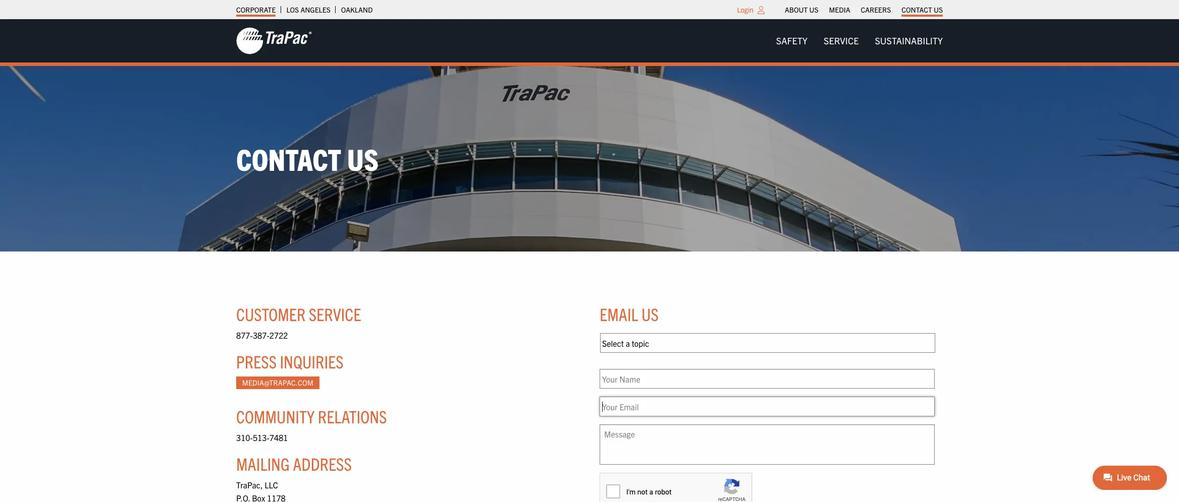 Task type: vqa. For each thing, say whether or not it's contained in the screenshot.
Customer
yes



Task type: locate. For each thing, give the bounding box(es) containing it.
0 vertical spatial contact
[[902, 5, 932, 14]]

387-
[[253, 331, 269, 341]]

customer service
[[236, 303, 361, 325]]

angeles
[[301, 5, 331, 14]]

service
[[824, 35, 859, 46], [309, 303, 361, 325]]

media
[[829, 5, 850, 14]]

310-513-7481
[[236, 433, 288, 443]]

0 vertical spatial contact us
[[902, 5, 943, 14]]

Your Name text field
[[600, 370, 935, 389]]

login
[[737, 5, 754, 14]]

0 horizontal spatial contact us
[[236, 141, 379, 177]]

mailing address
[[236, 453, 352, 475]]

menu bar up service link
[[780, 3, 948, 17]]

menu bar down careers
[[768, 31, 951, 51]]

corporate image
[[236, 27, 312, 55]]

0 horizontal spatial contact
[[236, 141, 341, 177]]

careers link
[[861, 3, 891, 17]]

menu bar containing safety
[[768, 31, 951, 51]]

oakland link
[[341, 3, 373, 17]]

0 horizontal spatial service
[[309, 303, 361, 325]]

310-
[[236, 433, 253, 443]]

community
[[236, 406, 315, 428]]

llc
[[265, 481, 278, 491]]

1 vertical spatial menu bar
[[768, 31, 951, 51]]

1 horizontal spatial contact
[[902, 5, 932, 14]]

email
[[600, 303, 638, 325]]

contact
[[902, 5, 932, 14], [236, 141, 341, 177]]

2722
[[269, 331, 288, 341]]

menu bar
[[780, 3, 948, 17], [768, 31, 951, 51]]

1 vertical spatial contact
[[236, 141, 341, 177]]

1 vertical spatial contact us
[[236, 141, 379, 177]]

oakland
[[341, 5, 373, 14]]

menu bar containing about us
[[780, 3, 948, 17]]

sustainability
[[875, 35, 943, 46]]

about us
[[785, 5, 819, 14]]

light image
[[758, 6, 765, 14]]

877-
[[236, 331, 253, 341]]

trapac, llc
[[236, 481, 278, 491]]

0 vertical spatial service
[[824, 35, 859, 46]]

media link
[[829, 3, 850, 17]]

0 vertical spatial menu bar
[[780, 3, 948, 17]]

about
[[785, 5, 808, 14]]

safety link
[[768, 31, 816, 51]]

contact us
[[902, 5, 943, 14], [236, 141, 379, 177]]

los angeles link
[[286, 3, 331, 17]]

1 vertical spatial service
[[309, 303, 361, 325]]

press inquiries
[[236, 351, 344, 372]]

us
[[810, 5, 819, 14], [934, 5, 943, 14], [347, 141, 379, 177], [642, 303, 659, 325]]

1 horizontal spatial service
[[824, 35, 859, 46]]

1 horizontal spatial contact us
[[902, 5, 943, 14]]



Task type: describe. For each thing, give the bounding box(es) containing it.
media@trapac.com
[[242, 379, 313, 388]]

about us link
[[785, 3, 819, 17]]

877-387-2722
[[236, 331, 288, 341]]

contact us link
[[902, 3, 943, 17]]

trapac,
[[236, 481, 263, 491]]

mailing
[[236, 453, 290, 475]]

corporate link
[[236, 3, 276, 17]]

service link
[[816, 31, 867, 51]]

los angeles
[[286, 5, 331, 14]]

customer
[[236, 303, 306, 325]]

email us
[[600, 303, 659, 325]]

relations
[[318, 406, 387, 428]]

careers
[[861, 5, 891, 14]]

Message text field
[[600, 425, 935, 466]]

service inside menu bar
[[824, 35, 859, 46]]

513-
[[253, 433, 269, 443]]

press
[[236, 351, 277, 372]]

login link
[[737, 5, 754, 14]]

7481
[[269, 433, 288, 443]]

community relations
[[236, 406, 387, 428]]

sustainability link
[[867, 31, 951, 51]]

address
[[293, 453, 352, 475]]

contact us inside menu bar
[[902, 5, 943, 14]]

safety
[[776, 35, 808, 46]]

inquiries
[[280, 351, 344, 372]]

media@trapac.com link
[[236, 377, 319, 390]]

los
[[286, 5, 299, 14]]

Your Email text field
[[600, 397, 935, 417]]

corporate
[[236, 5, 276, 14]]



